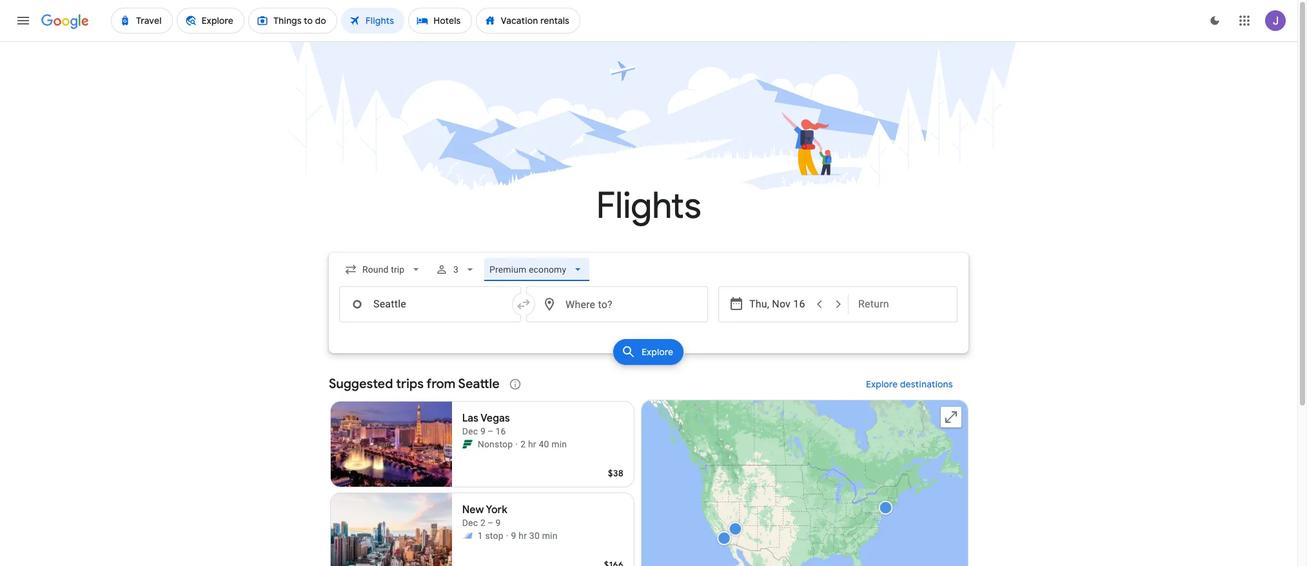 Task type: vqa. For each thing, say whether or not it's contained in the screenshot.
Main menu image
yes



Task type: describe. For each thing, give the bounding box(es) containing it.
new
[[462, 504, 484, 517]]

frontier image
[[462, 439, 472, 449]]

main menu image
[[15, 13, 31, 28]]

hr for las vegas
[[528, 439, 536, 449]]

suggested trips from seattle region
[[329, 369, 969, 566]]

new york dec 2 – 9
[[462, 504, 507, 528]]

explore for explore
[[642, 346, 674, 358]]

york
[[486, 504, 507, 517]]

3
[[454, 264, 459, 275]]

2 – 9
[[480, 518, 501, 528]]

explore for explore destinations
[[866, 379, 898, 390]]

1 stop
[[478, 531, 503, 541]]

nonstop
[[478, 439, 513, 449]]

vegas
[[480, 412, 510, 425]]

stop
[[485, 531, 503, 541]]

$38
[[608, 467, 624, 479]]

1
[[478, 531, 483, 541]]

2
[[520, 439, 526, 449]]

change appearance image
[[1199, 5, 1230, 36]]

9 – 16
[[480, 426, 506, 437]]

Flight search field
[[319, 253, 979, 369]]

dec for las
[[462, 426, 478, 437]]

Departure text field
[[749, 287, 809, 322]]

40
[[539, 439, 549, 449]]

destinations
[[900, 379, 953, 390]]



Task type: locate. For each thing, give the bounding box(es) containing it.
0 vertical spatial dec
[[462, 426, 478, 437]]

las vegas dec 9 – 16
[[462, 412, 510, 437]]

min right 30
[[542, 531, 558, 541]]

 image for las vegas
[[515, 438, 518, 451]]

2 hr 40 min
[[520, 439, 567, 449]]

seattle
[[458, 376, 500, 392]]

explore
[[642, 346, 674, 358], [866, 379, 898, 390]]

trips
[[396, 376, 424, 392]]

1 dec from the top
[[462, 426, 478, 437]]

min for vegas
[[551, 439, 567, 449]]

None text field
[[339, 286, 521, 322]]

hr right '2' at the bottom left of page
[[528, 439, 536, 449]]

dec inside "las vegas dec 9 – 16"
[[462, 426, 478, 437]]

 image for new york
[[506, 529, 509, 542]]

hr for new york
[[519, 531, 527, 541]]

dec for new
[[462, 518, 478, 528]]

explore inside suggested trips from seattle region
[[866, 379, 898, 390]]

suggested trips from seattle
[[329, 376, 500, 392]]

 image left 9
[[506, 529, 509, 542]]

hr
[[528, 439, 536, 449], [519, 531, 527, 541]]

 image left '2' at the bottom left of page
[[515, 438, 518, 451]]

0 vertical spatial min
[[551, 439, 567, 449]]

explore left destinations
[[866, 379, 898, 390]]

0 vertical spatial hr
[[528, 439, 536, 449]]

min for york
[[542, 531, 558, 541]]

frontier and spirit image
[[462, 531, 472, 541]]

min
[[551, 439, 567, 449], [542, 531, 558, 541]]

1 vertical spatial  image
[[506, 529, 509, 542]]

0 horizontal spatial  image
[[506, 529, 509, 542]]

min right 40
[[551, 439, 567, 449]]

dec up "frontier and spirit" icon
[[462, 518, 478, 528]]

1 horizontal spatial hr
[[528, 439, 536, 449]]

1 vertical spatial explore
[[866, 379, 898, 390]]

explore inside flight 'search box'
[[642, 346, 674, 358]]

1 horizontal spatial  image
[[515, 438, 518, 451]]

0 horizontal spatial hr
[[519, 531, 527, 541]]

2 dec from the top
[[462, 518, 478, 528]]

9 hr 30 min
[[511, 531, 558, 541]]

dec inside new york dec 2 – 9
[[462, 518, 478, 528]]

9
[[511, 531, 516, 541]]

0 horizontal spatial explore
[[642, 346, 674, 358]]

explore down where to? text field
[[642, 346, 674, 358]]

38 US dollars text field
[[608, 467, 624, 479]]

dec
[[462, 426, 478, 437], [462, 518, 478, 528]]

Return text field
[[858, 287, 947, 322]]

166 US dollars text field
[[604, 559, 624, 566]]

explore destinations
[[866, 379, 953, 390]]

from
[[426, 376, 455, 392]]

1 vertical spatial min
[[542, 531, 558, 541]]

suggested
[[329, 376, 393, 392]]

1 vertical spatial dec
[[462, 518, 478, 528]]

 image
[[515, 438, 518, 451], [506, 529, 509, 542]]

explore button
[[613, 339, 684, 365]]

flights
[[596, 183, 701, 229]]

dec down las
[[462, 426, 478, 437]]

30
[[529, 531, 540, 541]]

0 vertical spatial  image
[[515, 438, 518, 451]]

1 horizontal spatial explore
[[866, 379, 898, 390]]

las
[[462, 412, 478, 425]]

Where to? text field
[[526, 286, 708, 322]]

explore destinations button
[[851, 369, 969, 400]]

0 vertical spatial explore
[[642, 346, 674, 358]]

None field
[[339, 258, 428, 281], [484, 258, 590, 281], [339, 258, 428, 281], [484, 258, 590, 281]]

3 button
[[430, 254, 482, 285]]

hr right 9
[[519, 531, 527, 541]]

1 vertical spatial hr
[[519, 531, 527, 541]]



